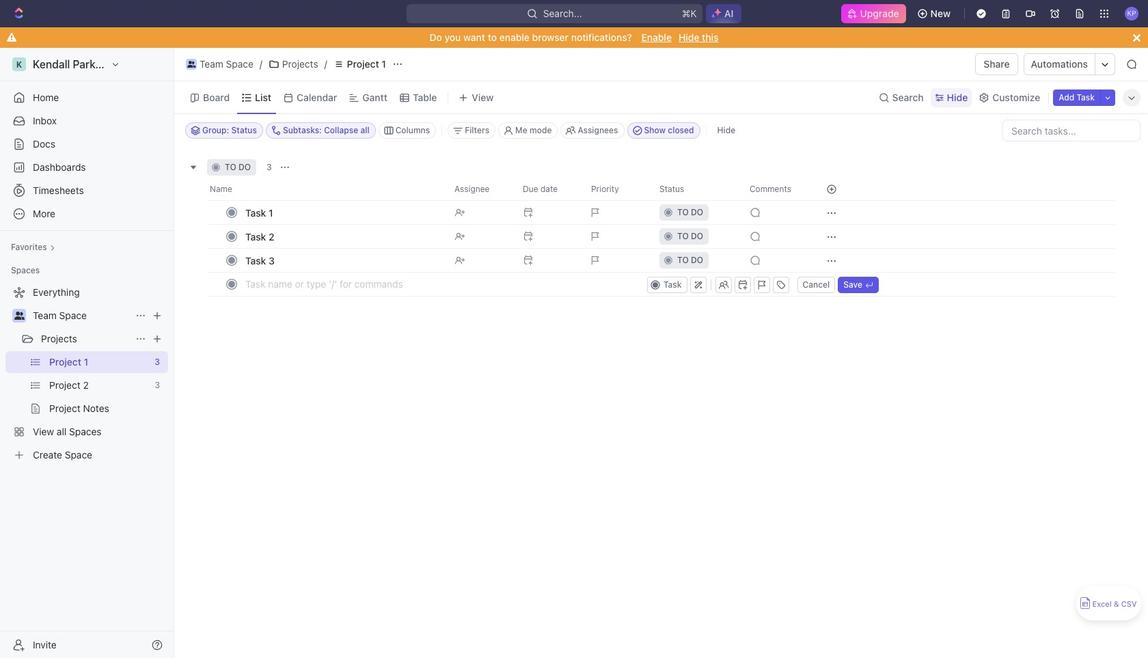 Task type: vqa. For each thing, say whether or not it's contained in the screenshot.
Client Feedback link in the left bottom of the page
no



Task type: locate. For each thing, give the bounding box(es) containing it.
task 3
[[245, 255, 275, 266]]

2 up project notes
[[83, 379, 89, 391]]

all up create space
[[57, 426, 67, 438]]

to do button for ‎task 1
[[652, 200, 742, 225]]

project 1 link up project 2 link
[[49, 351, 149, 373]]

space down view all spaces link
[[65, 449, 92, 461]]

more button
[[5, 203, 168, 225]]

view
[[472, 91, 494, 103], [33, 426, 54, 438]]

team space link up board
[[183, 56, 257, 72]]

team
[[200, 58, 223, 70], [33, 310, 57, 321]]

1 / from the left
[[260, 58, 262, 70]]

status button
[[652, 178, 742, 200]]

view for view all spaces
[[33, 426, 54, 438]]

1 up ‎task 2
[[269, 207, 273, 218]]

1 up gantt
[[382, 58, 386, 70]]

project 1 up gantt
[[347, 58, 386, 70]]

1 vertical spatial team space
[[33, 310, 87, 321]]

do for task 3
[[691, 255, 704, 265]]

view button
[[454, 88, 499, 107]]

2 horizontal spatial 1
[[382, 58, 386, 70]]

share
[[984, 58, 1010, 70]]

‎task
[[245, 207, 266, 218], [245, 231, 266, 242]]

0 horizontal spatial projects
[[41, 333, 77, 345]]

1 horizontal spatial user group image
[[187, 61, 196, 68]]

team up board
[[200, 58, 223, 70]]

me mode
[[516, 125, 552, 135]]

excel & csv
[[1093, 600, 1137, 609]]

to for task 3
[[678, 255, 689, 265]]

1 horizontal spatial hide
[[718, 125, 736, 135]]

0 horizontal spatial project 1 link
[[49, 351, 149, 373]]

do for ‎task 2
[[691, 231, 704, 241]]

0 vertical spatial project 1 link
[[330, 56, 390, 72]]

do for ‎task 1
[[691, 207, 704, 217]]

due
[[523, 184, 538, 194]]

0 horizontal spatial 1
[[84, 356, 88, 368]]

1 vertical spatial team
[[33, 310, 57, 321]]

automations button
[[1025, 54, 1095, 75]]

project 1
[[347, 58, 386, 70], [49, 356, 88, 368]]

1 vertical spatial space
[[59, 310, 87, 321]]

2 vertical spatial task
[[664, 279, 682, 290]]

2
[[269, 231, 274, 242], [83, 379, 89, 391]]

view inside 'tree'
[[33, 426, 54, 438]]

due date button
[[515, 178, 583, 200]]

projects
[[282, 58, 318, 70], [41, 333, 77, 345]]

timesheets link
[[5, 180, 168, 202]]

1
[[382, 58, 386, 70], [269, 207, 273, 218], [84, 356, 88, 368]]

0 horizontal spatial spaces
[[11, 265, 40, 276]]

1 horizontal spatial spaces
[[69, 426, 102, 438]]

to for ‎task 1
[[678, 207, 689, 217]]

task
[[1077, 92, 1095, 102], [245, 255, 266, 266], [664, 279, 682, 290]]

Task name or type '/' for commands text field
[[245, 273, 645, 295]]

space down everything link
[[59, 310, 87, 321]]

2 horizontal spatial task
[[1077, 92, 1095, 102]]

calendar link
[[294, 88, 337, 107]]

2 up task 3
[[269, 231, 274, 242]]

project 1 up project 2
[[49, 356, 88, 368]]

status right group:
[[231, 125, 257, 135]]

0 horizontal spatial 2
[[83, 379, 89, 391]]

all
[[361, 125, 370, 135], [57, 426, 67, 438]]

projects link
[[265, 56, 322, 72], [41, 328, 130, 350]]

team space up board
[[200, 58, 254, 70]]

1 to do button from the top
[[652, 200, 742, 225]]

table
[[413, 91, 437, 103]]

1 vertical spatial user group image
[[14, 312, 24, 320]]

hide
[[679, 31, 700, 43], [947, 91, 968, 103], [718, 125, 736, 135]]

0 vertical spatial status
[[231, 125, 257, 135]]

spaces down favorites at top left
[[11, 265, 40, 276]]

0 horizontal spatial user group image
[[14, 312, 24, 320]]

0 horizontal spatial all
[[57, 426, 67, 438]]

‎task 2 link
[[242, 227, 444, 246]]

1 vertical spatial 2
[[83, 379, 89, 391]]

1 horizontal spatial task
[[664, 279, 682, 290]]

2 to do button from the top
[[652, 224, 742, 249]]

0 vertical spatial ‎task
[[245, 207, 266, 218]]

tree
[[5, 282, 168, 466]]

spaces up create space link
[[69, 426, 102, 438]]

/ up calendar
[[324, 58, 327, 70]]

2 vertical spatial hide
[[718, 125, 736, 135]]

0 vertical spatial 2
[[269, 231, 274, 242]]

group: status
[[202, 125, 257, 135]]

workspace
[[113, 58, 169, 70]]

0 vertical spatial all
[[361, 125, 370, 135]]

0 vertical spatial space
[[226, 58, 254, 70]]

kendall
[[33, 58, 70, 70]]

show
[[644, 125, 666, 135]]

1 vertical spatial projects
[[41, 333, 77, 345]]

projects link up calendar link
[[265, 56, 322, 72]]

1 ‎task from the top
[[245, 207, 266, 218]]

projects inside 'tree'
[[41, 333, 77, 345]]

1 vertical spatial projects link
[[41, 328, 130, 350]]

invite
[[33, 639, 57, 650]]

1 horizontal spatial status
[[660, 184, 685, 194]]

save button
[[838, 277, 879, 293]]

0 horizontal spatial /
[[260, 58, 262, 70]]

1 vertical spatial task
[[245, 255, 266, 266]]

view inside button
[[472, 91, 494, 103]]

project 1 link up gantt link
[[330, 56, 390, 72]]

notes
[[83, 403, 109, 414]]

1 horizontal spatial 1
[[269, 207, 273, 218]]

hide right search
[[947, 91, 968, 103]]

view button
[[454, 81, 569, 113]]

add task button
[[1054, 89, 1101, 106]]

2 inside 'tree'
[[83, 379, 89, 391]]

‎task down ‎task 1
[[245, 231, 266, 242]]

project
[[347, 58, 379, 70], [49, 356, 81, 368], [49, 379, 81, 391], [49, 403, 81, 414]]

‎task up ‎task 2
[[245, 207, 266, 218]]

all right the collapse
[[361, 125, 370, 135]]

to do
[[225, 162, 251, 172], [678, 207, 704, 217], [678, 231, 704, 241], [678, 255, 704, 265]]

board link
[[200, 88, 230, 107]]

1 vertical spatial status
[[660, 184, 685, 194]]

0 horizontal spatial task
[[245, 255, 266, 266]]

1 horizontal spatial team
[[200, 58, 223, 70]]

status right priority dropdown button
[[660, 184, 685, 194]]

docs link
[[5, 133, 168, 155]]

project 1 link
[[330, 56, 390, 72], [49, 351, 149, 373]]

1 vertical spatial hide
[[947, 91, 968, 103]]

1 horizontal spatial projects
[[282, 58, 318, 70]]

collapse
[[324, 125, 358, 135]]

status
[[231, 125, 257, 135], [660, 184, 685, 194]]

tree containing everything
[[5, 282, 168, 466]]

projects up calendar link
[[282, 58, 318, 70]]

create
[[33, 449, 62, 461]]

team space down everything
[[33, 310, 87, 321]]

more
[[33, 208, 55, 219]]

view up filters
[[472, 91, 494, 103]]

1 vertical spatial 1
[[269, 207, 273, 218]]

customize
[[993, 91, 1041, 103]]

group:
[[202, 125, 229, 135]]

team down everything
[[33, 310, 57, 321]]

0 horizontal spatial team
[[33, 310, 57, 321]]

0 vertical spatial hide
[[679, 31, 700, 43]]

‎task 2
[[245, 231, 274, 242]]

hide left this
[[679, 31, 700, 43]]

0 vertical spatial team space
[[200, 58, 254, 70]]

0 vertical spatial projects
[[282, 58, 318, 70]]

view up the create
[[33, 426, 54, 438]]

2 for ‎task 2
[[269, 231, 274, 242]]

add
[[1059, 92, 1075, 102]]

0 vertical spatial task
[[1077, 92, 1095, 102]]

hide right closed
[[718, 125, 736, 135]]

user group image
[[187, 61, 196, 68], [14, 312, 24, 320]]

me
[[516, 125, 528, 135]]

/ up list
[[260, 58, 262, 70]]

dashboards link
[[5, 157, 168, 178]]

share button
[[976, 53, 1018, 75]]

/
[[260, 58, 262, 70], [324, 58, 327, 70]]

project 2
[[49, 379, 89, 391]]

cancel button
[[797, 277, 836, 293]]

inbox link
[[5, 110, 168, 132]]

project notes link
[[49, 398, 165, 420]]

1 horizontal spatial /
[[324, 58, 327, 70]]

priority
[[591, 184, 619, 194]]

0 horizontal spatial project 1
[[49, 356, 88, 368]]

want
[[464, 31, 485, 43]]

3 to do button from the top
[[652, 248, 742, 273]]

automations
[[1031, 58, 1088, 70]]

sidebar navigation
[[0, 48, 177, 658]]

projects link down everything link
[[41, 328, 130, 350]]

mode
[[530, 125, 552, 135]]

0 horizontal spatial status
[[231, 125, 257, 135]]

1 vertical spatial view
[[33, 426, 54, 438]]

0 horizontal spatial team space
[[33, 310, 87, 321]]

create space link
[[5, 444, 165, 466]]

0 vertical spatial spaces
[[11, 265, 40, 276]]

Search tasks... text field
[[1004, 120, 1140, 141]]

task inside 'dropdown button'
[[664, 279, 682, 290]]

0 vertical spatial project 1
[[347, 58, 386, 70]]

2 ‎task from the top
[[245, 231, 266, 242]]

0 horizontal spatial view
[[33, 426, 54, 438]]

everything link
[[5, 282, 165, 304]]

home
[[33, 92, 59, 103]]

1 vertical spatial project 1
[[49, 356, 88, 368]]

team inside sidebar navigation
[[33, 310, 57, 321]]

space up "list" link
[[226, 58, 254, 70]]

1 up project 2 link
[[84, 356, 88, 368]]

to do for task 3
[[678, 255, 704, 265]]

to
[[488, 31, 497, 43], [225, 162, 236, 172], [678, 207, 689, 217], [678, 231, 689, 241], [678, 255, 689, 265]]

projects down everything
[[41, 333, 77, 345]]

0 vertical spatial projects link
[[265, 56, 322, 72]]

0 vertical spatial view
[[472, 91, 494, 103]]

1 horizontal spatial view
[[472, 91, 494, 103]]

1 vertical spatial all
[[57, 426, 67, 438]]

kp button
[[1121, 3, 1143, 25]]

1 horizontal spatial team space link
[[183, 56, 257, 72]]

home link
[[5, 87, 168, 109]]

search
[[893, 91, 924, 103]]

to do button for ‎task 2
[[652, 224, 742, 249]]

2 vertical spatial 1
[[84, 356, 88, 368]]

1 vertical spatial ‎task
[[245, 231, 266, 242]]

team space link down everything link
[[33, 305, 130, 327]]

view for view
[[472, 91, 494, 103]]

0 horizontal spatial hide
[[679, 31, 700, 43]]

spaces
[[11, 265, 40, 276], [69, 426, 102, 438]]

parks's
[[73, 58, 110, 70]]

0 horizontal spatial team space link
[[33, 305, 130, 327]]

2 horizontal spatial hide
[[947, 91, 968, 103]]

favorites
[[11, 242, 47, 252]]

dashboards
[[33, 161, 86, 173]]

project up project 2
[[49, 356, 81, 368]]

1 horizontal spatial 2
[[269, 231, 274, 242]]

task for task 3
[[245, 255, 266, 266]]



Task type: describe. For each thing, give the bounding box(es) containing it.
enable
[[500, 31, 530, 43]]

table link
[[410, 88, 437, 107]]

2 for project 2
[[83, 379, 89, 391]]

name
[[210, 184, 232, 194]]

csv
[[1122, 600, 1137, 609]]

browser
[[532, 31, 569, 43]]

1 horizontal spatial project 1 link
[[330, 56, 390, 72]]

project up project notes
[[49, 379, 81, 391]]

kp
[[1128, 9, 1137, 17]]

0 vertical spatial team
[[200, 58, 223, 70]]

‎task 1 link
[[242, 203, 444, 223]]

comments button
[[742, 178, 810, 200]]

cancel
[[803, 279, 830, 290]]

to do for ‎task 2
[[678, 231, 704, 241]]

show closed button
[[627, 122, 700, 139]]

calendar
[[297, 91, 337, 103]]

create space
[[33, 449, 92, 461]]

project up view all spaces
[[49, 403, 81, 414]]

0 horizontal spatial projects link
[[41, 328, 130, 350]]

kendall parks's workspace, , element
[[12, 57, 26, 71]]

kendall parks's workspace
[[33, 58, 169, 70]]

to do button for task 3
[[652, 248, 742, 273]]

0 vertical spatial team space link
[[183, 56, 257, 72]]

‎task 1
[[245, 207, 273, 218]]

favorites button
[[5, 239, 61, 256]]

1 horizontal spatial team space
[[200, 58, 254, 70]]

all inside sidebar navigation
[[57, 426, 67, 438]]

team space inside sidebar navigation
[[33, 310, 87, 321]]

me mode button
[[498, 122, 558, 139]]

1 inside 'tree'
[[84, 356, 88, 368]]

customize button
[[975, 88, 1045, 107]]

upgrade link
[[841, 4, 906, 23]]

add task
[[1059, 92, 1095, 102]]

assignee button
[[446, 178, 515, 200]]

show closed
[[644, 125, 694, 135]]

date
[[541, 184, 558, 194]]

assignee
[[455, 184, 490, 194]]

to for ‎task 2
[[678, 231, 689, 241]]

2 / from the left
[[324, 58, 327, 70]]

task 3 link
[[242, 251, 444, 270]]

1 vertical spatial spaces
[[69, 426, 102, 438]]

1 vertical spatial team space link
[[33, 305, 130, 327]]

project notes
[[49, 403, 109, 414]]

1 horizontal spatial projects link
[[265, 56, 322, 72]]

task button
[[647, 277, 687, 293]]

ai
[[725, 8, 734, 19]]

you
[[445, 31, 461, 43]]

save
[[844, 279, 863, 290]]

ai button
[[706, 4, 741, 23]]

1 horizontal spatial all
[[361, 125, 370, 135]]

task inside button
[[1077, 92, 1095, 102]]

project 2 link
[[49, 375, 149, 397]]

excel & csv link
[[1077, 587, 1142, 621]]

timesheets
[[33, 185, 84, 196]]

tree inside sidebar navigation
[[5, 282, 168, 466]]

1 vertical spatial project 1 link
[[49, 351, 149, 373]]

do
[[430, 31, 442, 43]]

docs
[[33, 138, 55, 150]]

search...
[[544, 8, 583, 19]]

&
[[1114, 600, 1120, 609]]

list
[[255, 91, 271, 103]]

project 1 inside sidebar navigation
[[49, 356, 88, 368]]

hide inside dropdown button
[[947, 91, 968, 103]]

hide button
[[931, 88, 972, 107]]

everything
[[33, 286, 80, 298]]

hide inside button
[[718, 125, 736, 135]]

1 horizontal spatial project 1
[[347, 58, 386, 70]]

inbox
[[33, 115, 57, 126]]

subtasks:
[[283, 125, 322, 135]]

2 vertical spatial space
[[65, 449, 92, 461]]

enable
[[642, 31, 672, 43]]

comments
[[750, 184, 792, 194]]

priority button
[[583, 178, 652, 200]]

excel
[[1093, 600, 1112, 609]]

k
[[16, 59, 22, 69]]

search button
[[875, 88, 928, 107]]

0 vertical spatial user group image
[[187, 61, 196, 68]]

user group image inside sidebar navigation
[[14, 312, 24, 320]]

status inside dropdown button
[[660, 184, 685, 194]]

upgrade
[[860, 8, 899, 19]]

name button
[[207, 178, 446, 200]]

view all spaces
[[33, 426, 102, 438]]

board
[[203, 91, 230, 103]]

0 vertical spatial 1
[[382, 58, 386, 70]]

subtasks: collapse all
[[283, 125, 370, 135]]

‎task for ‎task 2
[[245, 231, 266, 242]]

closed
[[668, 125, 694, 135]]

to do for ‎task 1
[[678, 207, 704, 217]]

list link
[[252, 88, 271, 107]]

new
[[931, 8, 951, 19]]

new button
[[912, 3, 959, 25]]

project up gantt link
[[347, 58, 379, 70]]

view all spaces link
[[5, 421, 165, 443]]

‎task for ‎task 1
[[245, 207, 266, 218]]

assignees button
[[561, 122, 625, 139]]

gantt
[[363, 91, 388, 103]]

assignees
[[578, 125, 618, 135]]

gantt link
[[360, 88, 388, 107]]

columns
[[396, 125, 430, 135]]

task for task
[[664, 279, 682, 290]]

filters
[[465, 125, 490, 135]]



